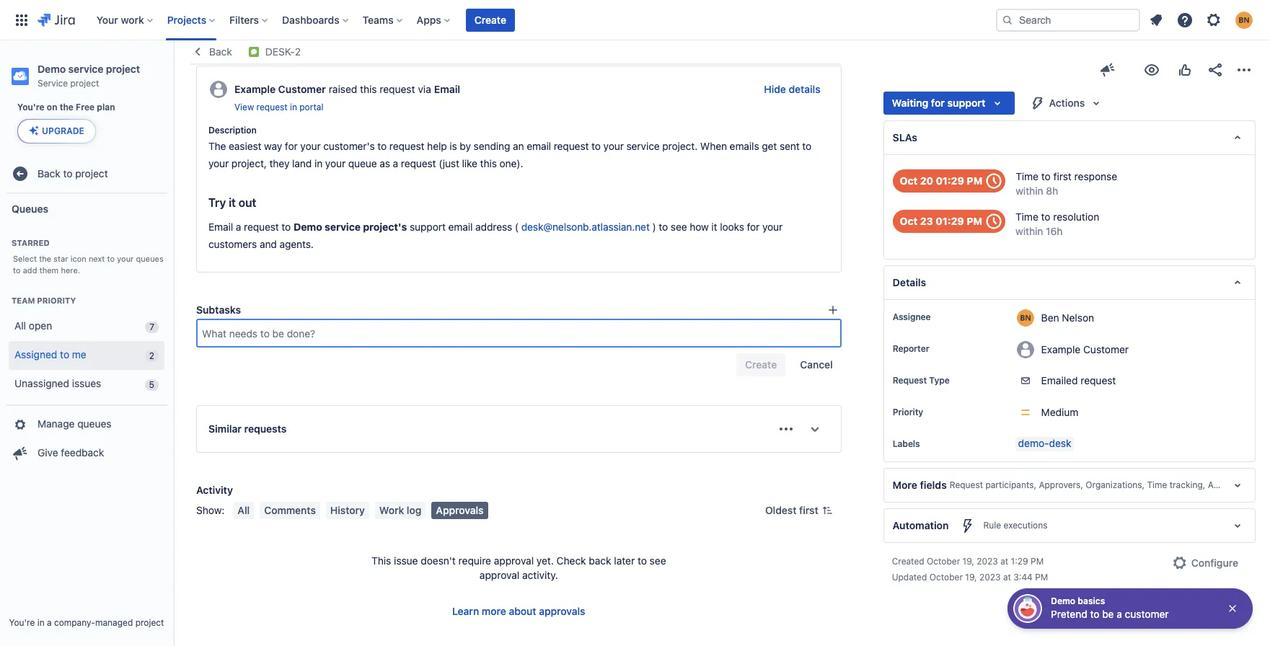 Task type: describe. For each thing, give the bounding box(es) containing it.
1 vertical spatial priority
[[893, 407, 924, 418]]

rule executions
[[984, 520, 1048, 531]]

approvals
[[436, 505, 484, 517]]

give feedback image
[[1100, 61, 1117, 79]]

service inside the easiest way for your customer's to request help is by sending an email request to your service project. when emails get sent to your project, they land in your queue as a request (just like this one).
[[627, 140, 660, 152]]

project up free
[[70, 78, 99, 89]]

free
[[76, 102, 95, 113]]

this issue doesn't require approval yet. check back later to see approval activity.
[[372, 555, 667, 582]]

view request in portal link
[[235, 101, 324, 113]]

history button
[[326, 502, 369, 520]]

your down 'the'
[[209, 157, 229, 170]]

time for time to resolution within 16h
[[1016, 211, 1039, 223]]

oct for oct 23 01:29 pm
[[900, 215, 918, 227]]

project,
[[232, 157, 267, 170]]

see inside this issue doesn't require approval yet. check back later to see approval activity.
[[650, 555, 667, 567]]

1 vertical spatial 2023
[[980, 572, 1001, 583]]

updated
[[893, 572, 928, 583]]

participants,
[[986, 480, 1037, 491]]

)
[[653, 221, 657, 233]]

dashboards
[[282, 13, 340, 26]]

appswitcher icon image
[[13, 11, 30, 29]]

queues
[[12, 203, 48, 215]]

request left via
[[380, 83, 415, 95]]

0 vertical spatial october
[[927, 556, 961, 567]]

team
[[12, 296, 35, 305]]

requests
[[244, 423, 287, 435]]

first inside oldest first button
[[800, 505, 819, 517]]

oct for oct 20 01:29 pm
[[900, 175, 918, 187]]

group
[[1248, 480, 1271, 491]]

0 horizontal spatial email
[[449, 221, 473, 233]]

issue for link
[[355, 35, 379, 48]]

via
[[418, 83, 431, 95]]

address
[[476, 221, 513, 233]]

labels
[[893, 439, 921, 450]]

request down example customer
[[1081, 375, 1117, 387]]

the for on
[[60, 102, 74, 113]]

1 vertical spatial october
[[930, 572, 963, 583]]

0 vertical spatial this
[[360, 83, 377, 95]]

0 horizontal spatial email
[[209, 221, 233, 233]]

back link
[[188, 40, 237, 64]]

create subtask image
[[828, 305, 839, 316]]

is
[[450, 140, 457, 152]]

example customer
[[1042, 343, 1130, 355]]

looks
[[720, 221, 745, 233]]

request down help at the top
[[401, 157, 436, 170]]

demo-desk link
[[1016, 437, 1075, 452]]

pm right 20
[[967, 175, 983, 187]]

0 vertical spatial at
[[1001, 556, 1009, 567]]

0 horizontal spatial support
[[410, 221, 446, 233]]

dashboards button
[[278, 8, 354, 31]]

more
[[482, 606, 507, 618]]

agents.
[[280, 238, 314, 251]]

3:44
[[1014, 572, 1033, 583]]

ben nelson
[[1042, 311, 1095, 324]]

them
[[39, 265, 59, 275]]

feedback
[[61, 447, 104, 459]]

desk@nelsonb.atlassian.net
[[522, 221, 650, 233]]

your inside starred select the star icon next to your queues to add them here.
[[117, 254, 134, 264]]

as
[[380, 157, 390, 170]]

easiest
[[229, 140, 262, 152]]

tracking,
[[1170, 480, 1206, 491]]

pm right 3:44
[[1036, 572, 1049, 583]]

teams button
[[358, 8, 408, 31]]

star
[[54, 254, 68, 264]]

your down customer's
[[325, 157, 346, 170]]

service request image
[[248, 46, 260, 58]]

01:29 for 20
[[936, 175, 965, 187]]

upgrade button
[[18, 120, 95, 143]]

projects button
[[163, 8, 221, 31]]

this
[[372, 555, 391, 567]]

all for all open
[[14, 320, 26, 332]]

1 vertical spatial approval
[[480, 569, 520, 582]]

0 vertical spatial in
[[290, 102, 297, 113]]

project right managed
[[135, 618, 164, 629]]

0 horizontal spatial in
[[37, 618, 44, 629]]

issue for this
[[394, 555, 418, 567]]

request up and
[[244, 221, 279, 233]]

back
[[589, 555, 612, 567]]

time to first response within 8h
[[1016, 170, 1118, 197]]

about
[[509, 606, 537, 618]]

it inside ) to see how it looks for your customers and agents.
[[712, 221, 718, 233]]

time inside more fields request participants, approvers, organizations, time tracking, approver group
[[1148, 480, 1168, 491]]

oldest first button
[[757, 502, 842, 520]]

within inside 'time to first response within 8h'
[[1016, 185, 1044, 197]]

issues
[[72, 378, 101, 390]]

desk-
[[265, 45, 295, 58]]

customer for example customer raised this request via email
[[278, 83, 326, 95]]

5
[[149, 379, 154, 390]]

desk-2
[[265, 45, 301, 58]]

a inside demo basics pretend to be a customer
[[1117, 608, 1123, 621]]

pretend
[[1052, 608, 1088, 621]]

here.
[[61, 265, 80, 275]]

create subtask
[[221, 35, 293, 48]]

1 horizontal spatial service
[[325, 221, 361, 233]]

be
[[1103, 608, 1115, 621]]

me
[[72, 349, 86, 361]]

search image
[[1002, 14, 1014, 26]]

group containing manage queues
[[6, 405, 167, 472]]

first inside 'time to first response within 8h'
[[1054, 170, 1072, 183]]

when
[[701, 140, 727, 152]]

sent
[[780, 140, 800, 152]]

manage queues button
[[6, 410, 167, 439]]

you're in a company-managed project
[[9, 618, 164, 629]]

on
[[47, 102, 57, 113]]

your left project.
[[604, 140, 624, 152]]

check
[[557, 555, 586, 567]]

0 horizontal spatial request
[[893, 375, 928, 386]]

help image
[[1177, 11, 1194, 29]]

open
[[29, 320, 52, 332]]

within inside the time to resolution within 16h
[[1016, 225, 1044, 237]]

back to project link
[[6, 160, 167, 188]]

portal
[[300, 102, 324, 113]]

create for create
[[475, 13, 507, 26]]

created
[[893, 556, 925, 567]]

banner containing your work
[[0, 0, 1271, 40]]

all for all
[[238, 505, 250, 517]]

within 8h button
[[1016, 184, 1059, 198]]

example for example customer
[[1042, 343, 1081, 355]]

nelson
[[1063, 311, 1095, 324]]

your inside ) to see how it looks for your customers and agents.
[[763, 221, 783, 233]]

give
[[38, 447, 58, 459]]

queues inside starred select the star icon next to your queues to add them here.
[[136, 254, 164, 264]]

demo for demo basics
[[1052, 596, 1076, 607]]

get
[[762, 140, 777, 152]]

service inside demo service project service project
[[68, 63, 103, 75]]

your up land
[[300, 140, 321, 152]]

comments button
[[260, 502, 320, 520]]

upgrade
[[42, 126, 84, 137]]

show:
[[196, 505, 225, 517]]

log
[[407, 505, 422, 517]]

request up as
[[390, 140, 425, 152]]

your profile and settings image
[[1236, 11, 1254, 29]]

all open
[[14, 320, 52, 332]]

clockicon image for oct 20 01:29 pm
[[983, 170, 1006, 193]]

link issue button
[[308, 30, 390, 53]]

(just
[[439, 157, 460, 170]]

0 vertical spatial 2023
[[977, 556, 999, 567]]

your work button
[[92, 8, 159, 31]]

automation element
[[884, 509, 1257, 543]]

desk
[[1050, 437, 1072, 450]]

doesn't
[[421, 555, 456, 567]]

details element
[[884, 266, 1257, 300]]

0 vertical spatial 19,
[[963, 556, 975, 567]]

request inside more fields request participants, approvers, organizations, time tracking, approver group
[[950, 480, 984, 491]]

activity.
[[523, 569, 558, 582]]

to inside this issue doesn't require approval yet. check back later to see approval activity.
[[638, 555, 647, 567]]

starred
[[12, 238, 50, 248]]

0 vertical spatial it
[[229, 196, 236, 209]]

add
[[23, 265, 37, 275]]

share image
[[1207, 61, 1225, 79]]

to inside the time to resolution within 16h
[[1042, 211, 1051, 223]]

history
[[330, 505, 365, 517]]

more
[[893, 479, 918, 492]]

learn more about approvals button
[[444, 601, 594, 624]]

approvers,
[[1040, 480, 1084, 491]]

watch options: you are not watching this issue, 0 people watching image
[[1144, 61, 1161, 79]]



Task type: vqa. For each thing, say whether or not it's contained in the screenshot.
queues
yes



Task type: locate. For each thing, give the bounding box(es) containing it.
0 vertical spatial oct
[[900, 175, 918, 187]]

0 horizontal spatial create
[[221, 35, 253, 48]]

Search field
[[997, 8, 1141, 31]]

0 horizontal spatial for
[[285, 140, 298, 152]]

create for create subtask
[[221, 35, 253, 48]]

1 vertical spatial all
[[238, 505, 250, 517]]

starred group
[[6, 223, 167, 280]]

create
[[475, 13, 507, 26], [221, 35, 253, 48]]

example up "view" on the top left of the page
[[235, 83, 276, 95]]

0 vertical spatial within
[[1016, 185, 1044, 197]]

0 vertical spatial email
[[434, 83, 461, 95]]

customer for example customer
[[1084, 343, 1130, 355]]

support right waiting
[[948, 97, 986, 109]]

october right created
[[927, 556, 961, 567]]

waiting for support button
[[884, 92, 1015, 115]]

waiting for support
[[893, 97, 986, 109]]

1 horizontal spatial for
[[747, 221, 760, 233]]

work
[[121, 13, 144, 26]]

it right try
[[229, 196, 236, 209]]

back for back to project
[[38, 167, 60, 180]]

email inside the easiest way for your customer's to request help is by sending an email request to your service project. when emails get sent to your project, they land in your queue as a request (just like this one).
[[527, 140, 551, 152]]

a right as
[[393, 157, 399, 170]]

your right next
[[117, 254, 134, 264]]

request right fields
[[950, 480, 984, 491]]

01:29 right 20
[[936, 175, 965, 187]]

primary element
[[9, 0, 997, 40]]

slas
[[893, 131, 918, 144]]

you're left on
[[17, 102, 45, 113]]

request right "view" on the top left of the page
[[257, 102, 288, 113]]

back up queues
[[38, 167, 60, 180]]

copy link to issue image
[[298, 45, 310, 57]]

issue right the this
[[394, 555, 418, 567]]

1 vertical spatial example
[[1042, 343, 1081, 355]]

issue inside this issue doesn't require approval yet. check back later to see approval activity.
[[394, 555, 418, 567]]

you're for you're in a company-managed project
[[9, 618, 35, 629]]

customer up emailed request at bottom
[[1084, 343, 1130, 355]]

the for select
[[39, 254, 51, 264]]

1 vertical spatial for
[[285, 140, 298, 152]]

8h
[[1047, 185, 1059, 197]]

a inside the easiest way for your customer's to request help is by sending an email request to your service project. when emails get sent to your project, they land in your queue as a request (just like this one).
[[393, 157, 399, 170]]

1 horizontal spatial demo
[[294, 221, 322, 233]]

email up customers
[[209, 221, 233, 233]]

back to project
[[38, 167, 108, 180]]

desk-2 link
[[265, 43, 301, 61]]

2 within from the top
[[1016, 225, 1044, 237]]

0 horizontal spatial the
[[39, 254, 51, 264]]

back left service request image
[[209, 45, 232, 58]]

19, left 3:44
[[966, 572, 978, 583]]

for inside the easiest way for your customer's to request help is by sending an email request to your service project. when emails get sent to your project, they land in your queue as a request (just like this one).
[[285, 140, 298, 152]]

a up customers
[[236, 221, 241, 233]]

0 vertical spatial priority
[[37, 296, 76, 305]]

example for example customer raised this request via email
[[235, 83, 276, 95]]

they
[[270, 157, 290, 170]]

queues up give feedback button
[[77, 418, 112, 430]]

2 01:29 from the top
[[936, 215, 965, 227]]

19, left 1:29 at right
[[963, 556, 975, 567]]

icon
[[70, 254, 86, 264]]

demo-desk
[[1019, 437, 1072, 450]]

0 horizontal spatial service
[[68, 63, 103, 75]]

by
[[460, 140, 471, 152]]

notifications image
[[1148, 11, 1166, 29]]

to inside team priority 'group'
[[60, 349, 69, 361]]

within left 16h
[[1016, 225, 1044, 237]]

2 right subtask
[[295, 45, 301, 58]]

time inside 'time to first response within 8h'
[[1016, 170, 1039, 183]]

menu bar
[[231, 502, 491, 520]]

) to see how it looks for your customers and agents.
[[209, 221, 786, 251]]

1 vertical spatial at
[[1004, 572, 1012, 583]]

filters
[[230, 13, 259, 26]]

to inside demo basics pretend to be a customer
[[1091, 608, 1100, 621]]

1 vertical spatial oct
[[900, 215, 918, 227]]

create right apps popup button on the top of page
[[475, 13, 507, 26]]

16h
[[1047, 225, 1063, 237]]

show image
[[804, 418, 827, 441]]

teams
[[363, 13, 394, 26]]

1 horizontal spatial priority
[[893, 407, 924, 418]]

email
[[434, 83, 461, 95], [209, 221, 233, 233]]

in right land
[[315, 157, 323, 170]]

create inside primary element
[[475, 13, 507, 26]]

time up within 16h button
[[1016, 211, 1039, 223]]

0 vertical spatial 2
[[295, 45, 301, 58]]

service
[[68, 63, 103, 75], [627, 140, 660, 152], [325, 221, 361, 233]]

1 horizontal spatial 2
[[295, 45, 301, 58]]

1 vertical spatial the
[[39, 254, 51, 264]]

support right the 'project's'
[[410, 221, 446, 233]]

0 vertical spatial all
[[14, 320, 26, 332]]

2023 left 1:29 at right
[[977, 556, 999, 567]]

the right on
[[60, 102, 74, 113]]

example up emailed
[[1042, 343, 1081, 355]]

all inside "all" button
[[238, 505, 250, 517]]

time for time to first response within 8h
[[1016, 170, 1039, 183]]

1 01:29 from the top
[[936, 175, 965, 187]]

time inside the time to resolution within 16h
[[1016, 211, 1039, 223]]

waiting
[[893, 97, 929, 109]]

1 vertical spatial within
[[1016, 225, 1044, 237]]

cancel
[[801, 359, 833, 371]]

sending
[[474, 140, 510, 152]]

time up within 8h button at top right
[[1016, 170, 1039, 183]]

1 vertical spatial queues
[[77, 418, 112, 430]]

project down "upgrade"
[[75, 167, 108, 180]]

clockicon image left within 8h button at top right
[[983, 170, 1006, 193]]

project up plan
[[106, 63, 140, 75]]

0 vertical spatial service
[[68, 63, 103, 75]]

01:29 right 23 at the right
[[936, 215, 965, 227]]

demo inside demo basics pretend to be a customer
[[1052, 596, 1076, 607]]

view
[[235, 102, 254, 113]]

0 horizontal spatial customer
[[278, 83, 326, 95]]

your right looks
[[763, 221, 783, 233]]

1 horizontal spatial in
[[290, 102, 297, 113]]

first up 8h
[[1054, 170, 1072, 183]]

approval up activity. on the bottom left
[[494, 555, 534, 567]]

within left 8h
[[1016, 185, 1044, 197]]

approval down require
[[480, 569, 520, 582]]

oct left 20
[[900, 175, 918, 187]]

2 horizontal spatial in
[[315, 157, 323, 170]]

1 horizontal spatial email
[[434, 83, 461, 95]]

0 vertical spatial queues
[[136, 254, 164, 264]]

0 horizontal spatial queues
[[77, 418, 112, 430]]

service left project.
[[627, 140, 660, 152]]

to inside 'time to first response within 8h'
[[1042, 170, 1051, 183]]

learn more about approvals
[[453, 606, 586, 618]]

menu bar containing all
[[231, 502, 491, 520]]

0 vertical spatial 01:29
[[936, 175, 965, 187]]

service left the 'project's'
[[325, 221, 361, 233]]

first left newest first icon
[[800, 505, 819, 517]]

example customer raised this request via email
[[235, 83, 461, 95]]

select
[[13, 254, 37, 264]]

priority inside 'group'
[[37, 296, 76, 305]]

this down sending
[[480, 157, 497, 170]]

close image
[[1228, 603, 1239, 615]]

banner
[[0, 0, 1271, 40]]

all inside team priority 'group'
[[14, 320, 26, 332]]

apps
[[417, 13, 442, 26]]

for right way
[[285, 140, 298, 152]]

1 vertical spatial 19,
[[966, 572, 978, 583]]

a right be
[[1117, 608, 1123, 621]]

1 horizontal spatial request
[[950, 480, 984, 491]]

demo up pretend
[[1052, 596, 1076, 607]]

time left tracking,
[[1148, 480, 1168, 491]]

0 horizontal spatial it
[[229, 196, 236, 209]]

1 within from the top
[[1016, 185, 1044, 197]]

starred select the star icon next to your queues to add them here.
[[12, 238, 164, 275]]

like
[[462, 157, 478, 170]]

(
[[515, 221, 519, 233]]

comments
[[264, 505, 316, 517]]

an
[[513, 140, 524, 152]]

1 horizontal spatial back
[[209, 45, 232, 58]]

newest first image
[[822, 505, 833, 517]]

organizations,
[[1086, 480, 1145, 491]]

0 horizontal spatial priority
[[37, 296, 76, 305]]

clockicon image left within 16h button
[[983, 210, 1006, 233]]

1 vertical spatial 2
[[149, 350, 154, 361]]

see inside ) to see how it looks for your customers and agents.
[[671, 221, 688, 233]]

0 vertical spatial example
[[235, 83, 276, 95]]

all left open
[[14, 320, 26, 332]]

priority up the labels
[[893, 407, 924, 418]]

0 vertical spatial see
[[671, 221, 688, 233]]

similar
[[209, 423, 242, 435]]

2023
[[977, 556, 999, 567], [980, 572, 1001, 583]]

you're left company-
[[9, 618, 35, 629]]

demo up agents.
[[294, 221, 322, 233]]

customer's
[[324, 140, 375, 152]]

0 horizontal spatial example
[[235, 83, 276, 95]]

1 vertical spatial this
[[480, 157, 497, 170]]

1 horizontal spatial support
[[948, 97, 986, 109]]

filters button
[[225, 8, 274, 31]]

a left company-
[[47, 618, 52, 629]]

email right an
[[527, 140, 551, 152]]

actions image
[[1236, 61, 1254, 79]]

settings image
[[1206, 11, 1223, 29]]

pm right 23 at the right
[[967, 215, 983, 227]]

work log
[[380, 505, 422, 517]]

october right updated
[[930, 572, 963, 583]]

sidebar navigation image
[[157, 58, 189, 87]]

learn
[[453, 606, 479, 618]]

0 horizontal spatial see
[[650, 555, 667, 567]]

clockicon image for oct 23 01:29 pm
[[983, 210, 1006, 233]]

1 horizontal spatial see
[[671, 221, 688, 233]]

0 horizontal spatial 2
[[149, 350, 154, 361]]

rule
[[984, 520, 1002, 531]]

1 vertical spatial first
[[800, 505, 819, 517]]

01:29 for 23
[[936, 215, 965, 227]]

see right later
[[650, 555, 667, 567]]

slas element
[[884, 121, 1257, 155]]

1 vertical spatial request
[[950, 480, 984, 491]]

customer up "portal" at the left top of the page
[[278, 83, 326, 95]]

vote options: no one has voted for this issue yet. image
[[1177, 61, 1194, 79]]

0 vertical spatial you're
[[17, 102, 45, 113]]

back
[[209, 45, 232, 58], [38, 167, 60, 180]]

for inside dropdown button
[[932, 97, 945, 109]]

1 horizontal spatial the
[[60, 102, 74, 113]]

1 vertical spatial service
[[627, 140, 660, 152]]

support inside dropdown button
[[948, 97, 986, 109]]

issue inside button
[[355, 35, 379, 48]]

2 horizontal spatial service
[[627, 140, 660, 152]]

it right the how
[[712, 221, 718, 233]]

19,
[[963, 556, 975, 567], [966, 572, 978, 583]]

the inside starred select the star icon next to your queues to add them here.
[[39, 254, 51, 264]]

jira image
[[38, 11, 75, 29], [38, 11, 75, 29]]

0 horizontal spatial issue
[[355, 35, 379, 48]]

1 horizontal spatial customer
[[1084, 343, 1130, 355]]

configure link
[[1163, 552, 1248, 575]]

0 vertical spatial first
[[1054, 170, 1072, 183]]

1 vertical spatial see
[[650, 555, 667, 567]]

hide details button
[[756, 78, 830, 101]]

work log button
[[375, 502, 426, 520]]

0 vertical spatial request
[[893, 375, 928, 386]]

23
[[921, 215, 934, 227]]

1 vertical spatial create
[[221, 35, 253, 48]]

0 vertical spatial approval
[[494, 555, 534, 567]]

approvals button
[[432, 502, 488, 520]]

2 clockicon image from the top
[[983, 210, 1006, 233]]

details
[[893, 276, 927, 289]]

your
[[300, 140, 321, 152], [604, 140, 624, 152], [209, 157, 229, 170], [325, 157, 346, 170], [763, 221, 783, 233], [117, 254, 134, 264]]

1 horizontal spatial this
[[480, 157, 497, 170]]

priority up open
[[37, 296, 76, 305]]

1 horizontal spatial all
[[238, 505, 250, 517]]

2 vertical spatial service
[[325, 221, 361, 233]]

group
[[6, 405, 167, 472]]

all right show:
[[238, 505, 250, 517]]

customer
[[1126, 608, 1170, 621]]

at left 3:44
[[1004, 572, 1012, 583]]

link issue
[[332, 35, 379, 48]]

0 vertical spatial email
[[527, 140, 551, 152]]

you're for you're on the free plan
[[17, 102, 45, 113]]

apps button
[[413, 8, 456, 31]]

1 vertical spatial email
[[449, 221, 473, 233]]

2
[[295, 45, 301, 58], [149, 350, 154, 361]]

0 vertical spatial support
[[948, 97, 986, 109]]

2 vertical spatial for
[[747, 221, 760, 233]]

2023 left 3:44
[[980, 572, 1001, 583]]

1 horizontal spatial email
[[527, 140, 551, 152]]

0 vertical spatial back
[[209, 45, 232, 58]]

automation
[[893, 520, 949, 532]]

2 horizontal spatial demo
[[1052, 596, 1076, 607]]

request left type
[[893, 375, 928, 386]]

2 horizontal spatial for
[[932, 97, 945, 109]]

2 up 5
[[149, 350, 154, 361]]

1 vertical spatial in
[[315, 157, 323, 170]]

team priority group
[[6, 280, 167, 405]]

1:29
[[1012, 556, 1029, 567]]

oct left 23 at the right
[[900, 215, 918, 227]]

this right raised in the top of the page
[[360, 83, 377, 95]]

demo for demo service project
[[38, 63, 66, 75]]

more fields element
[[884, 468, 1271, 503]]

1 vertical spatial time
[[1016, 211, 1039, 223]]

reporter pin to top. only you can see pinned fields. image
[[933, 344, 944, 355]]

1 clockicon image from the top
[[983, 170, 1006, 193]]

2 vertical spatial demo
[[1052, 596, 1076, 607]]

back for back
[[209, 45, 232, 58]]

assigned
[[14, 349, 57, 361]]

next
[[89, 254, 105, 264]]

in left company-
[[37, 618, 44, 629]]

this inside the easiest way for your customer's to request help is by sending an email request to your service project. when emails get sent to your project, they land in your queue as a request (just like this one).
[[480, 157, 497, 170]]

see left the how
[[671, 221, 688, 233]]

to inside ) to see how it looks for your customers and agents.
[[659, 221, 668, 233]]

email right via
[[434, 83, 461, 95]]

Subtasks field
[[198, 320, 841, 346]]

cancel button
[[792, 354, 842, 377]]

1 horizontal spatial it
[[712, 221, 718, 233]]

queues right next
[[136, 254, 164, 264]]

activity
[[196, 484, 233, 497]]

0 horizontal spatial demo
[[38, 63, 66, 75]]

queue
[[348, 157, 377, 170]]

to
[[378, 140, 387, 152], [592, 140, 601, 152], [803, 140, 812, 152], [63, 167, 73, 180], [1042, 170, 1051, 183], [1042, 211, 1051, 223], [282, 221, 291, 233], [659, 221, 668, 233], [107, 254, 115, 264], [13, 265, 21, 275], [60, 349, 69, 361], [638, 555, 647, 567], [1091, 608, 1100, 621]]

1 vertical spatial demo
[[294, 221, 322, 233]]

request right an
[[554, 140, 589, 152]]

1 horizontal spatial first
[[1054, 170, 1072, 183]]

service up free
[[68, 63, 103, 75]]

for right looks
[[747, 221, 760, 233]]

1 oct from the top
[[900, 175, 918, 187]]

for right waiting
[[932, 97, 945, 109]]

response
[[1075, 170, 1118, 183]]

0 vertical spatial time
[[1016, 170, 1039, 183]]

approver
[[1209, 480, 1246, 491]]

at left 1:29 at right
[[1001, 556, 1009, 567]]

0 vertical spatial demo
[[38, 63, 66, 75]]

clockicon image
[[983, 170, 1006, 193], [983, 210, 1006, 233]]

in left "portal" at the left top of the page
[[290, 102, 297, 113]]

your work
[[97, 13, 144, 26]]

emailed
[[1042, 375, 1079, 387]]

1 vertical spatial email
[[209, 221, 233, 233]]

the up 'them'
[[39, 254, 51, 264]]

manage queues
[[38, 418, 112, 430]]

1 vertical spatial you're
[[9, 618, 35, 629]]

basics
[[1079, 596, 1106, 607]]

2 oct from the top
[[900, 215, 918, 227]]

for inside ) to see how it looks for your customers and agents.
[[747, 221, 760, 233]]

0 horizontal spatial all
[[14, 320, 26, 332]]

in inside the easiest way for your customer's to request help is by sending an email request to your service project. when emails get sent to your project, they land in your queue as a request (just like this one).
[[315, 157, 323, 170]]

more fields request participants, approvers, organizations, time tracking, approver group
[[893, 479, 1271, 492]]

0 horizontal spatial back
[[38, 167, 60, 180]]

create down "filters"
[[221, 35, 253, 48]]

medium
[[1042, 406, 1079, 419]]

2 vertical spatial in
[[37, 618, 44, 629]]

0 vertical spatial the
[[60, 102, 74, 113]]

demo inside demo service project service project
[[38, 63, 66, 75]]

pm right 1:29 at right
[[1031, 556, 1044, 567]]

1 vertical spatial back
[[38, 167, 60, 180]]

give feedback
[[38, 447, 104, 459]]

1 vertical spatial support
[[410, 221, 446, 233]]

customer
[[278, 83, 326, 95], [1084, 343, 1130, 355]]

email left address
[[449, 221, 473, 233]]

1 horizontal spatial example
[[1042, 343, 1081, 355]]

0 vertical spatial for
[[932, 97, 945, 109]]

within 16h button
[[1016, 224, 1063, 239]]

2 inside team priority 'group'
[[149, 350, 154, 361]]

2 vertical spatial time
[[1148, 480, 1168, 491]]

queues inside manage queues button
[[77, 418, 112, 430]]

created october 19, 2023 at 1:29 pm updated october 19, 2023 at 3:44 pm
[[893, 556, 1049, 583]]

demo up service
[[38, 63, 66, 75]]

issue down teams on the left top of the page
[[355, 35, 379, 48]]

reporter
[[893, 344, 930, 354]]

company-
[[54, 618, 95, 629]]

1 vertical spatial clockicon image
[[983, 210, 1006, 233]]

work
[[380, 505, 404, 517]]

at
[[1001, 556, 1009, 567], [1004, 572, 1012, 583]]



